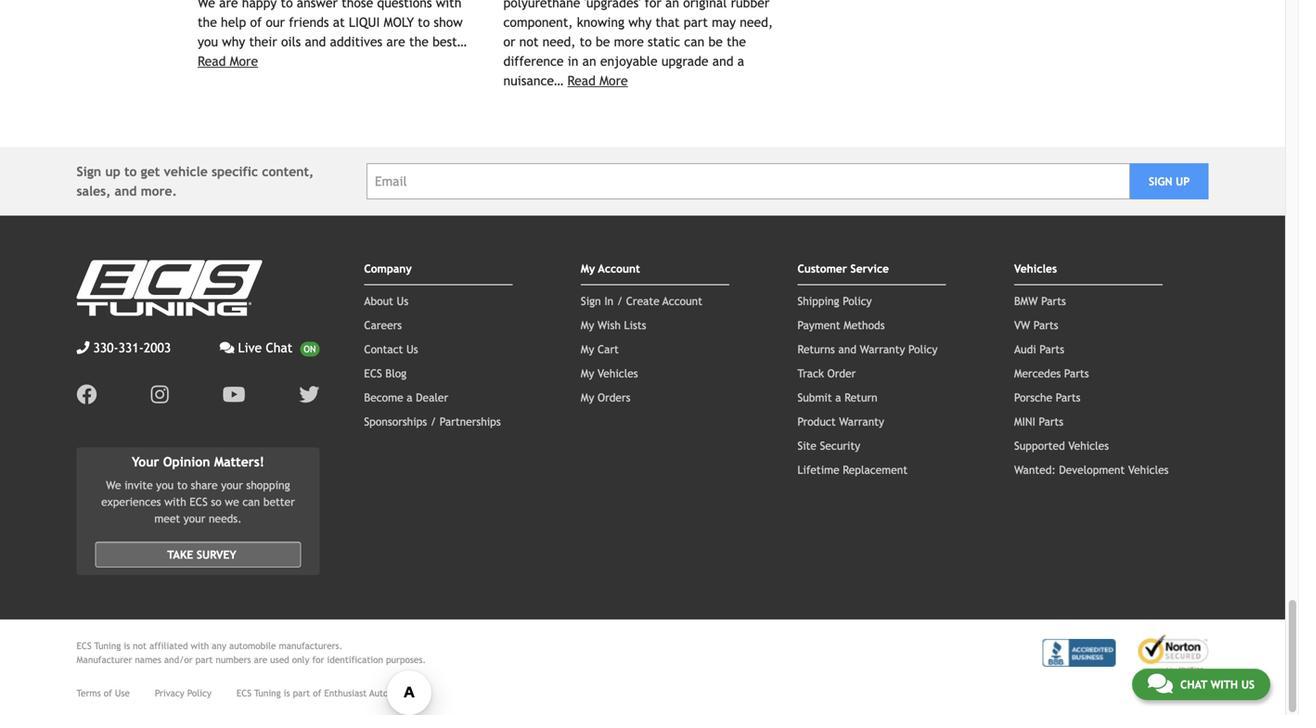 Task type: vqa. For each thing, say whether or not it's contained in the screenshot.
Payment Methods link
yes



Task type: describe. For each thing, give the bounding box(es) containing it.
sign up button
[[1130, 163, 1209, 199]]

audi
[[1014, 343, 1036, 356]]

blog
[[385, 367, 407, 380]]

tuning for part
[[254, 688, 281, 699]]

sponsorships / partnerships link
[[364, 415, 501, 428]]

orders
[[598, 391, 630, 404]]

sign for sign in / create account
[[581, 294, 601, 307]]

only
[[292, 655, 309, 665]]

manufacturers.
[[279, 641, 343, 651]]

is for part
[[284, 688, 290, 699]]

payment methods link
[[797, 319, 885, 332]]

replacement
[[843, 463, 908, 476]]

enthusiast
[[324, 688, 367, 699]]

return
[[844, 391, 878, 404]]

terms of use link
[[77, 687, 130, 701]]

instagram logo image
[[151, 384, 169, 405]]

meet
[[154, 512, 180, 525]]

sponsorships
[[364, 415, 427, 428]]

in
[[604, 294, 614, 307]]

with inside we invite you to share your shopping experiences with ecs so we can better meet your needs.
[[164, 496, 186, 509]]

we
[[225, 496, 239, 509]]

ecs blog link
[[364, 367, 407, 380]]

automobile
[[229, 641, 276, 651]]

parts for audi parts
[[1040, 343, 1064, 356]]

1 horizontal spatial more
[[600, 73, 628, 88]]

lifetime replacement
[[797, 463, 908, 476]]

matters!
[[214, 454, 264, 469]]

site security
[[797, 439, 860, 452]]

needs.
[[209, 512, 242, 525]]

wanted:
[[1014, 463, 1056, 476]]

my account
[[581, 262, 640, 275]]

ecs tuning is not affiliated with any automobile manufacturers. manufacturer names and/or part numbers are used only for identification purposes.
[[77, 641, 426, 665]]

submit
[[797, 391, 832, 404]]

is for not
[[124, 641, 130, 651]]

security
[[820, 439, 860, 452]]

we invite you to share your shopping experiences with ecs so we can better meet your needs.
[[101, 479, 295, 525]]

shipping policy
[[797, 294, 872, 307]]

1 horizontal spatial read
[[567, 73, 596, 88]]

porsche parts link
[[1014, 391, 1080, 404]]

payment
[[797, 319, 840, 332]]

Email email field
[[367, 163, 1130, 199]]

vehicles right development in the right of the page
[[1128, 463, 1169, 476]]

site security link
[[797, 439, 860, 452]]

become a dealer link
[[364, 391, 448, 404]]

become a dealer
[[364, 391, 448, 404]]

we
[[106, 479, 121, 492]]

policy for shipping policy
[[843, 294, 872, 307]]

supported vehicles
[[1014, 439, 1109, 452]]

330-
[[93, 340, 118, 355]]

sign in / create account
[[581, 294, 702, 307]]

parts for mini parts
[[1039, 415, 1063, 428]]

ecs inside we invite you to share your shopping experiences with ecs so we can better meet your needs.
[[190, 496, 208, 509]]

audi parts
[[1014, 343, 1064, 356]]

numbers
[[216, 655, 251, 665]]

ecs for ecs tuning is part of enthusiast auto holdings
[[237, 688, 252, 699]]

about us
[[364, 294, 408, 307]]

track
[[797, 367, 824, 380]]

vehicles up bmw parts link
[[1014, 262, 1057, 275]]

mercedes parts link
[[1014, 367, 1089, 380]]

take survey button
[[95, 542, 301, 568]]

2 of from the left
[[313, 688, 321, 699]]

parts for vw parts
[[1034, 319, 1058, 332]]

policy for privacy policy
[[187, 688, 211, 699]]

facebook logo image
[[77, 384, 97, 405]]

bmw
[[1014, 294, 1038, 307]]

sales,
[[77, 184, 111, 198]]

a for submit
[[835, 391, 841, 404]]

any
[[212, 641, 226, 651]]

contact us
[[364, 343, 418, 356]]

to inside we invite you to share your shopping experiences with ecs so we can better meet your needs.
[[177, 479, 187, 492]]

part inside ecs tuning is not affiliated with any automobile manufacturers. manufacturer names and/or part numbers are used only for identification purposes.
[[195, 655, 213, 665]]

become
[[364, 391, 403, 404]]

contact us link
[[364, 343, 418, 356]]

us for contact us
[[406, 343, 418, 356]]

1 vertical spatial read more link
[[567, 73, 628, 88]]

customer service
[[797, 262, 889, 275]]

and inside sign up to get vehicle specific content, sales, and more.
[[115, 184, 137, 198]]

order
[[827, 367, 856, 380]]

330-331-2003 link
[[77, 338, 171, 357]]

audi parts link
[[1014, 343, 1064, 356]]

and/or
[[164, 655, 193, 665]]

you
[[156, 479, 174, 492]]

customer
[[797, 262, 847, 275]]

returns and warranty policy link
[[797, 343, 938, 356]]

sign for sign up to get vehicle specific content, sales, and more.
[[77, 164, 101, 179]]

vehicles up orders
[[598, 367, 638, 380]]

about
[[364, 294, 393, 307]]

to inside sign up to get vehicle specific content, sales, and more.
[[124, 164, 137, 179]]

about us link
[[364, 294, 408, 307]]

0 horizontal spatial your
[[184, 512, 205, 525]]

youtube logo image
[[222, 384, 245, 405]]

vw parts link
[[1014, 319, 1058, 332]]

take
[[167, 548, 193, 561]]

your opinion matters!
[[132, 454, 264, 469]]

porsche parts
[[1014, 391, 1080, 404]]

vehicles up wanted: development vehicles
[[1068, 439, 1109, 452]]

lifetime
[[797, 463, 839, 476]]

careers link
[[364, 319, 402, 332]]

mercedes parts
[[1014, 367, 1089, 380]]

ecs for ecs blog
[[364, 367, 382, 380]]

company
[[364, 262, 412, 275]]

invite
[[124, 479, 153, 492]]

privacy policy
[[155, 688, 211, 699]]

live chat
[[238, 340, 293, 355]]

1 horizontal spatial and
[[838, 343, 856, 356]]

submit a return link
[[797, 391, 878, 404]]

service
[[850, 262, 889, 275]]

1 of from the left
[[104, 688, 112, 699]]

0 horizontal spatial more
[[230, 54, 258, 68]]

careers
[[364, 319, 402, 332]]

content,
[[262, 164, 314, 179]]

tuning for not
[[94, 641, 121, 651]]



Task type: locate. For each thing, give the bounding box(es) containing it.
0 horizontal spatial comments image
[[220, 341, 234, 354]]

up
[[105, 164, 120, 179], [1176, 175, 1190, 188]]

0 vertical spatial part
[[195, 655, 213, 665]]

up inside sign up to get vehicle specific content, sales, and more.
[[105, 164, 120, 179]]

1 vertical spatial tuning
[[254, 688, 281, 699]]

1 vertical spatial warranty
[[839, 415, 884, 428]]

1 horizontal spatial with
[[191, 641, 209, 651]]

of left enthusiast
[[313, 688, 321, 699]]

1 vertical spatial comments image
[[1148, 673, 1173, 695]]

read
[[198, 54, 226, 68], [567, 73, 596, 88]]

/ down dealer
[[430, 415, 436, 428]]

0 horizontal spatial with
[[164, 496, 186, 509]]

1 horizontal spatial /
[[617, 294, 623, 307]]

product warranty link
[[797, 415, 884, 428]]

0 vertical spatial account
[[598, 262, 640, 275]]

1 horizontal spatial read more link
[[567, 73, 628, 88]]

bmw parts
[[1014, 294, 1066, 307]]

porsche
[[1014, 391, 1052, 404]]

create
[[626, 294, 659, 307]]

a left return
[[835, 391, 841, 404]]

0 horizontal spatial to
[[124, 164, 137, 179]]

my for my vehicles
[[581, 367, 594, 380]]

comments image
[[220, 341, 234, 354], [1148, 673, 1173, 695]]

1 horizontal spatial part
[[293, 688, 310, 699]]

is inside ecs tuning is not affiliated with any automobile manufacturers. manufacturer names and/or part numbers are used only for identification purposes.
[[124, 641, 130, 651]]

1 vertical spatial account
[[663, 294, 702, 307]]

with inside ecs tuning is not affiliated with any automobile manufacturers. manufacturer names and/or part numbers are used only for identification purposes.
[[191, 641, 209, 651]]

ecs for ecs tuning is not affiliated with any automobile manufacturers. manufacturer names and/or part numbers are used only for identification purposes.
[[77, 641, 92, 651]]

0 horizontal spatial and
[[115, 184, 137, 198]]

account right create
[[663, 294, 702, 307]]

manufacturer
[[77, 655, 132, 665]]

parts for mercedes parts
[[1064, 367, 1089, 380]]

my vehicles
[[581, 367, 638, 380]]

0 vertical spatial /
[[617, 294, 623, 307]]

2 horizontal spatial sign
[[1149, 175, 1172, 188]]

parts up mercedes parts
[[1040, 343, 1064, 356]]

3 my from the top
[[581, 343, 594, 356]]

returns and warranty policy
[[797, 343, 938, 356]]

is
[[124, 641, 130, 651], [284, 688, 290, 699]]

of left use
[[104, 688, 112, 699]]

sign for sign up
[[1149, 175, 1172, 188]]

my for my wish lists
[[581, 319, 594, 332]]

0 horizontal spatial read more link
[[198, 54, 258, 68]]

parts up "porsche parts"
[[1064, 367, 1089, 380]]

us inside 'link'
[[1241, 678, 1254, 691]]

ecs left blog at left
[[364, 367, 382, 380]]

survey
[[197, 548, 236, 561]]

4 my from the top
[[581, 367, 594, 380]]

2 vertical spatial with
[[1211, 678, 1238, 691]]

warranty down methods
[[860, 343, 905, 356]]

can
[[243, 496, 260, 509]]

my cart link
[[581, 343, 619, 356]]

1 vertical spatial is
[[284, 688, 290, 699]]

0 vertical spatial policy
[[843, 294, 872, 307]]

with
[[164, 496, 186, 509], [191, 641, 209, 651], [1211, 678, 1238, 691]]

1 vertical spatial more
[[600, 73, 628, 88]]

and up 'order'
[[838, 343, 856, 356]]

1 horizontal spatial sign
[[581, 294, 601, 307]]

your right meet on the bottom left
[[184, 512, 205, 525]]

auto
[[369, 688, 388, 699]]

with inside 'link'
[[1211, 678, 1238, 691]]

my vehicles link
[[581, 367, 638, 380]]

ecs down numbers
[[237, 688, 252, 699]]

methods
[[844, 319, 885, 332]]

comments image left the live
[[220, 341, 234, 354]]

supported
[[1014, 439, 1065, 452]]

2 my from the top
[[581, 319, 594, 332]]

1 vertical spatial us
[[406, 343, 418, 356]]

1 horizontal spatial tuning
[[254, 688, 281, 699]]

0 vertical spatial your
[[221, 479, 243, 492]]

0 horizontal spatial a
[[407, 391, 412, 404]]

1 vertical spatial policy
[[908, 343, 938, 356]]

phone image
[[77, 341, 90, 354]]

your
[[132, 454, 159, 469]]

0 vertical spatial chat
[[266, 340, 293, 355]]

chat inside 'link'
[[1180, 678, 1207, 691]]

payment methods
[[797, 319, 885, 332]]

1 horizontal spatial policy
[[843, 294, 872, 307]]

parts right vw
[[1034, 319, 1058, 332]]

take survey
[[167, 548, 236, 561]]

and right sales,
[[115, 184, 137, 198]]

to
[[124, 164, 137, 179], [177, 479, 187, 492]]

0 vertical spatial more
[[230, 54, 258, 68]]

to right you
[[177, 479, 187, 492]]

2003
[[144, 340, 171, 355]]

0 horizontal spatial chat
[[266, 340, 293, 355]]

ecs inside ecs tuning is not affiliated with any automobile manufacturers. manufacturer names and/or part numbers are used only for identification purposes.
[[77, 641, 92, 651]]

2 vertical spatial us
[[1241, 678, 1254, 691]]

up inside button
[[1176, 175, 1190, 188]]

sign inside button
[[1149, 175, 1172, 188]]

a left dealer
[[407, 391, 412, 404]]

policy
[[843, 294, 872, 307], [908, 343, 938, 356], [187, 688, 211, 699]]

/ right in
[[617, 294, 623, 307]]

ecs
[[364, 367, 382, 380], [190, 496, 208, 509], [77, 641, 92, 651], [237, 688, 252, 699]]

1 vertical spatial and
[[838, 343, 856, 356]]

product warranty
[[797, 415, 884, 428]]

tuning down the are
[[254, 688, 281, 699]]

us for about us
[[397, 294, 408, 307]]

0 horizontal spatial is
[[124, 641, 130, 651]]

so
[[211, 496, 221, 509]]

bmw parts link
[[1014, 294, 1066, 307]]

chat with us
[[1180, 678, 1254, 691]]

product
[[797, 415, 836, 428]]

a for become
[[407, 391, 412, 404]]

up for sign up to get vehicle specific content, sales, and more.
[[105, 164, 120, 179]]

privacy
[[155, 688, 184, 699]]

mini parts link
[[1014, 415, 1063, 428]]

are
[[254, 655, 267, 665]]

development
[[1059, 463, 1125, 476]]

ecs tuning image
[[77, 260, 262, 316]]

comments image for live
[[220, 341, 234, 354]]

1 horizontal spatial comments image
[[1148, 673, 1173, 695]]

0 horizontal spatial read
[[198, 54, 226, 68]]

0 vertical spatial read more link
[[198, 54, 258, 68]]

5 my from the top
[[581, 391, 594, 404]]

identification
[[327, 655, 383, 665]]

1 vertical spatial /
[[430, 415, 436, 428]]

parts for bmw parts
[[1041, 294, 1066, 307]]

is down used
[[284, 688, 290, 699]]

track order
[[797, 367, 856, 380]]

submit a return
[[797, 391, 878, 404]]

part down 'any'
[[195, 655, 213, 665]]

0 horizontal spatial of
[[104, 688, 112, 699]]

0 vertical spatial to
[[124, 164, 137, 179]]

1 vertical spatial part
[[293, 688, 310, 699]]

1 horizontal spatial account
[[663, 294, 702, 307]]

my
[[581, 262, 595, 275], [581, 319, 594, 332], [581, 343, 594, 356], [581, 367, 594, 380], [581, 391, 594, 404]]

wanted: development vehicles link
[[1014, 463, 1169, 476]]

tuning up manufacturer
[[94, 641, 121, 651]]

1 horizontal spatial up
[[1176, 175, 1190, 188]]

ecs blog
[[364, 367, 407, 380]]

0 vertical spatial and
[[115, 184, 137, 198]]

1 vertical spatial to
[[177, 479, 187, 492]]

my left cart
[[581, 343, 594, 356]]

lists
[[624, 319, 646, 332]]

mercedes
[[1014, 367, 1061, 380]]

twitter logo image
[[299, 384, 320, 405]]

0 vertical spatial is
[[124, 641, 130, 651]]

part down only
[[293, 688, 310, 699]]

supported vehicles link
[[1014, 439, 1109, 452]]

1 horizontal spatial a
[[835, 391, 841, 404]]

live
[[238, 340, 262, 355]]

1 horizontal spatial chat
[[1180, 678, 1207, 691]]

specific
[[212, 164, 258, 179]]

parts down "porsche parts"
[[1039, 415, 1063, 428]]

my left orders
[[581, 391, 594, 404]]

more.
[[141, 184, 177, 198]]

read more read more
[[198, 54, 628, 88]]

a
[[407, 391, 412, 404], [835, 391, 841, 404]]

site
[[797, 439, 816, 452]]

2 vertical spatial policy
[[187, 688, 211, 699]]

comments image for chat
[[1148, 673, 1173, 695]]

your up we
[[221, 479, 243, 492]]

1 horizontal spatial to
[[177, 479, 187, 492]]

comments image inside chat with us 'link'
[[1148, 673, 1173, 695]]

1 my from the top
[[581, 262, 595, 275]]

lifetime replacement link
[[797, 463, 908, 476]]

use
[[115, 688, 130, 699]]

my for my orders
[[581, 391, 594, 404]]

my left 'wish' at the top
[[581, 319, 594, 332]]

330-331-2003
[[93, 340, 171, 355]]

my orders link
[[581, 391, 630, 404]]

chat with us link
[[1132, 669, 1270, 701]]

for
[[312, 655, 324, 665]]

2 horizontal spatial with
[[1211, 678, 1238, 691]]

/
[[617, 294, 623, 307], [430, 415, 436, 428]]

2 horizontal spatial policy
[[908, 343, 938, 356]]

purposes.
[[386, 655, 426, 665]]

0 horizontal spatial sign
[[77, 164, 101, 179]]

1 vertical spatial read
[[567, 73, 596, 88]]

0 vertical spatial read
[[198, 54, 226, 68]]

0 horizontal spatial up
[[105, 164, 120, 179]]

mini
[[1014, 415, 1035, 428]]

contact
[[364, 343, 403, 356]]

1 vertical spatial with
[[191, 641, 209, 651]]

used
[[270, 655, 289, 665]]

my for my cart
[[581, 343, 594, 356]]

policy inside privacy policy link
[[187, 688, 211, 699]]

1 vertical spatial chat
[[1180, 678, 1207, 691]]

1 horizontal spatial of
[[313, 688, 321, 699]]

1 vertical spatial your
[[184, 512, 205, 525]]

vehicle
[[164, 164, 208, 179]]

shipping
[[797, 294, 839, 307]]

parts for porsche parts
[[1056, 391, 1080, 404]]

parts
[[1041, 294, 1066, 307], [1034, 319, 1058, 332], [1040, 343, 1064, 356], [1064, 367, 1089, 380], [1056, 391, 1080, 404], [1039, 415, 1063, 428]]

parts down mercedes parts
[[1056, 391, 1080, 404]]

0 vertical spatial us
[[397, 294, 408, 307]]

my for my account
[[581, 262, 595, 275]]

2 a from the left
[[835, 391, 841, 404]]

tuning inside ecs tuning is not affiliated with any automobile manufacturers. manufacturer names and/or part numbers are used only for identification purposes.
[[94, 641, 121, 651]]

terms of use
[[77, 688, 130, 699]]

warranty down return
[[839, 415, 884, 428]]

up for sign up
[[1176, 175, 1190, 188]]

sign in / create account link
[[581, 294, 702, 307]]

0 vertical spatial with
[[164, 496, 186, 509]]

0 horizontal spatial account
[[598, 262, 640, 275]]

is left not
[[124, 641, 130, 651]]

sign inside sign up to get vehicle specific content, sales, and more.
[[77, 164, 101, 179]]

experiences
[[101, 496, 161, 509]]

0 vertical spatial tuning
[[94, 641, 121, 651]]

1 horizontal spatial your
[[221, 479, 243, 492]]

account up in
[[598, 262, 640, 275]]

0 horizontal spatial /
[[430, 415, 436, 428]]

1 horizontal spatial is
[[284, 688, 290, 699]]

comments image inside the live chat link
[[220, 341, 234, 354]]

comments image left chat with us
[[1148, 673, 1173, 695]]

privacy policy link
[[155, 687, 211, 701]]

terms
[[77, 688, 101, 699]]

my down "my cart"
[[581, 367, 594, 380]]

0 horizontal spatial policy
[[187, 688, 211, 699]]

ecs left the so
[[190, 496, 208, 509]]

331-
[[118, 340, 144, 355]]

to left get
[[124, 164, 137, 179]]

parts right bmw
[[1041, 294, 1066, 307]]

my wish lists
[[581, 319, 646, 332]]

my orders
[[581, 391, 630, 404]]

0 vertical spatial warranty
[[860, 343, 905, 356]]

0 vertical spatial comments image
[[220, 341, 234, 354]]

my up my wish lists link
[[581, 262, 595, 275]]

ecs up manufacturer
[[77, 641, 92, 651]]

0 horizontal spatial tuning
[[94, 641, 121, 651]]

0 horizontal spatial part
[[195, 655, 213, 665]]

1 a from the left
[[407, 391, 412, 404]]

sponsorships / partnerships
[[364, 415, 501, 428]]

wish
[[598, 319, 621, 332]]



